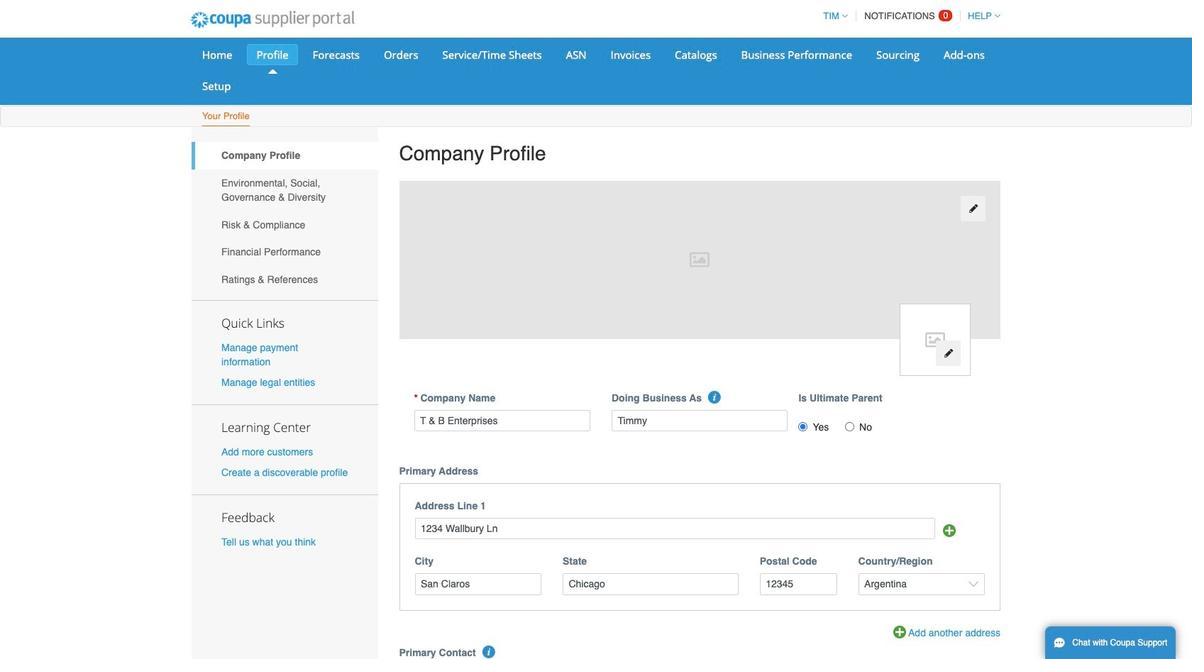 Task type: locate. For each thing, give the bounding box(es) containing it.
change image image for logo
[[944, 349, 954, 359]]

0 horizontal spatial change image image
[[944, 349, 954, 359]]

0 vertical spatial change image image
[[969, 204, 979, 214]]

coupa supplier portal image
[[181, 2, 364, 38]]

None text field
[[414, 410, 591, 432], [612, 410, 788, 432], [415, 518, 936, 540], [415, 574, 542, 595], [563, 574, 739, 595], [414, 410, 591, 432], [612, 410, 788, 432], [415, 518, 936, 540], [415, 574, 542, 595], [563, 574, 739, 595]]

None text field
[[760, 574, 837, 595]]

change image image for 'background' 'image'
[[969, 204, 979, 214]]

None radio
[[799, 422, 808, 431], [846, 422, 855, 431], [799, 422, 808, 431], [846, 422, 855, 431]]

additional information image
[[709, 391, 722, 404]]

logo image
[[900, 304, 971, 376]]

change image image
[[969, 204, 979, 214], [944, 349, 954, 359]]

navigation
[[817, 2, 1001, 30]]

1 vertical spatial change image image
[[944, 349, 954, 359]]

1 horizontal spatial change image image
[[969, 204, 979, 214]]



Task type: describe. For each thing, give the bounding box(es) containing it.
additional information image
[[483, 646, 496, 659]]

background image
[[399, 181, 1001, 339]]

add image
[[943, 525, 956, 537]]



Task type: vqa. For each thing, say whether or not it's contained in the screenshot.
Change image related to "Logo"
yes



